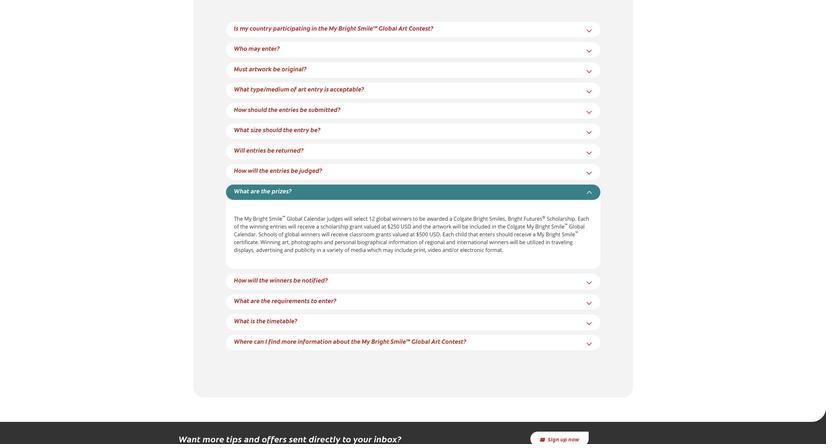 Task type: describe. For each thing, give the bounding box(es) containing it.
include
[[395, 246, 412, 254]]

calendar.
[[234, 231, 257, 238]]

1 vertical spatial is
[[251, 317, 255, 325]]

the up can
[[256, 317, 266, 325]]

what for what are the prizes?
[[234, 187, 249, 195]]

the down type/medium
[[268, 105, 278, 113]]

entries down what type/medium of art entry is acceptable? button
[[279, 105, 299, 113]]

of inside the global calendar. schools of global winners will receive classroom grants valued at $500 usd. each child that enters should receive a my bright smile
[[279, 231, 283, 238]]

will up what are the prizes?
[[248, 166, 258, 175]]

must artwork be original?
[[234, 65, 307, 73]]

$250
[[387, 223, 399, 230]]

0 vertical spatial may
[[249, 44, 260, 52]]

global inside the my bright smile ™ global calendar judges will select 12 global winners to be awarded a colgate bright smiles, bright futures ®
[[376, 215, 391, 222]]

is my country participating in the my bright smile™ global art contest?
[[234, 24, 433, 32]]

a inside ™ certificate. winning art, photographs and personal biographical information of regional and international winners will be utilized in traveling displays, advertising and publicity in a variety of media which may include print, video and/or electronic format.
[[323, 246, 325, 254]]

acceptable?
[[330, 85, 364, 93]]

media
[[351, 246, 366, 254]]

prizes?
[[272, 187, 292, 195]]

sign
[[548, 436, 559, 443]]

a inside the global calendar. schools of global winners will receive classroom grants valued at $500 usd. each child that enters should receive a my bright smile
[[533, 231, 536, 238]]

scholarship. each of the winning entries will receive a scholarship grant valued at $250 usd and the artwork will be included in the colgate my bright smile
[[234, 215, 589, 230]]

of left art
[[291, 85, 297, 93]]

the
[[234, 215, 243, 222]]

the down smiles,
[[498, 223, 506, 230]]

of down $500
[[419, 239, 424, 246]]

my inside the global calendar. schools of global winners will receive classroom grants valued at $500 usd. each child that enters should receive a my bright smile
[[537, 231, 544, 238]]

utilized
[[527, 239, 544, 246]]

the up calendar.
[[240, 223, 248, 230]]

in right 'publicity' on the bottom left of page
[[317, 246, 321, 254]]

traveling
[[552, 239, 573, 246]]

usd.
[[429, 231, 441, 238]]

displays,
[[234, 246, 255, 254]]

the up what are the requirements to enter? button
[[259, 276, 268, 284]]

international
[[457, 239, 488, 246]]

®
[[542, 215, 545, 220]]

in inside scholarship. each of the winning entries will receive a scholarship grant valued at $250 usd and the artwork will be included in the colgate my bright smile
[[492, 223, 496, 230]]

scholarship.
[[547, 215, 576, 222]]

1 horizontal spatial enter?
[[318, 296, 336, 305]]

submitted?
[[309, 105, 341, 113]]

smiles,
[[489, 215, 506, 222]]

™ certificate. winning art, photographs and personal biographical information of regional and international winners will be utilized in traveling displays, advertising and publicity in a variety of media which may include print, video and/or electronic format.
[[234, 230, 578, 254]]

and down 'art,'
[[284, 246, 293, 254]]

the right participating
[[318, 24, 328, 32]]

personal
[[335, 239, 356, 246]]

the left prizes?
[[261, 187, 270, 195]]

should inside the global calendar. schools of global winners will receive classroom grants valued at $500 usd. each child that enters should receive a my bright smile
[[496, 231, 513, 238]]

variety
[[327, 246, 343, 254]]

each inside the global calendar. schools of global winners will receive classroom grants valued at $500 usd. each child that enters should receive a my bright smile
[[443, 231, 454, 238]]

what are the requirements to enter?
[[234, 296, 336, 305]]

are for prizes?
[[251, 187, 260, 195]]

1 vertical spatial art
[[431, 337, 440, 345]]

is my country participating in the my bright smile™ global art contest? button
[[234, 24, 433, 32]]

about
[[333, 337, 350, 345]]

where can i find more information about the my bright smile™ global art contest? button
[[234, 337, 466, 345]]

how will the winners be notified? button
[[234, 276, 328, 284]]

child
[[455, 231, 467, 238]]

regional
[[425, 239, 445, 246]]

what size should the entry be?
[[234, 126, 320, 134]]

what for what size should the entry be?
[[234, 126, 249, 134]]

in right utilized
[[546, 239, 550, 246]]

now
[[568, 436, 579, 443]]

1 vertical spatial contest?
[[442, 337, 466, 345]]

grant
[[350, 223, 363, 230]]

select
[[354, 215, 368, 222]]

original?
[[282, 65, 307, 73]]

artwork inside scholarship. each of the winning entries will receive a scholarship grant valued at $250 usd and the artwork will be included in the colgate my bright smile
[[433, 223, 451, 230]]

format.
[[485, 246, 503, 254]]

judged?
[[299, 166, 322, 175]]

participating
[[273, 24, 310, 32]]

entry for be?
[[294, 126, 309, 134]]

winning
[[250, 223, 269, 230]]

what for what type/medium of art entry is acceptable?
[[234, 85, 249, 93]]

which
[[367, 246, 382, 254]]

the my bright smile ™ global calendar judges will select 12 global winners to be awarded a colgate bright smiles, bright futures ®
[[234, 215, 545, 222]]

how will the winners be notified?
[[234, 276, 328, 284]]

in right participating
[[312, 24, 317, 32]]

biographical
[[357, 239, 387, 246]]

what is the timetable?
[[234, 317, 297, 325]]

what type/medium of art entry is acceptable?
[[234, 85, 364, 93]]

each inside scholarship. each of the winning entries will receive a scholarship grant valued at $250 usd and the artwork will be included in the colgate my bright smile
[[578, 215, 589, 222]]

grants
[[376, 231, 391, 238]]

how should the entries be submitted? button
[[234, 105, 341, 113]]

1 vertical spatial should
[[263, 126, 282, 134]]

what type/medium of art entry is acceptable? button
[[234, 85, 364, 93]]

information inside ™ certificate. winning art, photographs and personal biographical information of regional and international winners will be utilized in traveling displays, advertising and publicity in a variety of media which may include print, video and/or electronic format.
[[389, 239, 417, 246]]

futures
[[524, 215, 542, 222]]

winners inside ™ certificate. winning art, photographs and personal biographical information of regional and international winners will be utilized in traveling displays, advertising and publicity in a variety of media which may include print, video and/or electronic format.
[[489, 239, 509, 246]]

who
[[234, 44, 247, 52]]

™ inside the my bright smile ™ global calendar judges will select 12 global winners to be awarded a colgate bright smiles, bright futures ®
[[282, 215, 285, 220]]

will entries be returned? button
[[234, 146, 304, 154]]

of down personal
[[344, 246, 349, 254]]

and up variety at the bottom left of the page
[[324, 239, 333, 246]]

the down how should the entries be submitted? button
[[283, 126, 293, 134]]

the up what are the prizes? button
[[259, 166, 268, 175]]

art
[[298, 85, 306, 93]]

global inside the my bright smile ™ global calendar judges will select 12 global winners to be awarded a colgate bright smiles, bright futures ®
[[287, 215, 302, 222]]

where
[[234, 337, 253, 345]]

classroom
[[350, 231, 374, 238]]

advertising
[[256, 246, 283, 254]]

will inside the global calendar. schools of global winners will receive classroom grants valued at $500 usd. each child that enters should receive a my bright smile
[[322, 231, 330, 238]]

can
[[254, 337, 264, 345]]

where can i find more information about the my bright smile™ global art contest?
[[234, 337, 466, 345]]

publicity
[[295, 246, 315, 254]]

scholarship
[[320, 223, 348, 230]]

calendar
[[304, 215, 326, 222]]

be down art
[[300, 105, 307, 113]]

i
[[265, 337, 267, 345]]

12
[[369, 215, 375, 222]]

bright inside the global calendar. schools of global winners will receive classroom grants valued at $500 usd. each child that enters should receive a my bright smile
[[546, 231, 560, 238]]

how will the entries be judged?
[[234, 166, 322, 175]]

winners inside the my bright smile ™ global calendar judges will select 12 global winners to be awarded a colgate bright smiles, bright futures ®
[[392, 215, 412, 222]]

that
[[468, 231, 478, 238]]

must artwork be original? button
[[234, 65, 307, 73]]

0 horizontal spatial art
[[399, 24, 407, 32]]

the up $500
[[423, 223, 431, 230]]

will entries be returned?
[[234, 146, 304, 154]]

™ for ™ certificate. winning art, photographs and personal biographical information of regional and international winners will be utilized in traveling displays, advertising and publicity in a variety of media which may include print, video and/or electronic format.
[[575, 230, 578, 236]]



Task type: locate. For each thing, give the bounding box(es) containing it.
a
[[449, 215, 452, 222], [316, 223, 319, 230], [533, 231, 536, 238], [323, 246, 325, 254]]

3 what from the top
[[234, 187, 249, 195]]

1 vertical spatial may
[[383, 246, 393, 254]]

video
[[428, 246, 441, 254]]

smile up schools
[[269, 215, 282, 222]]

1 horizontal spatial global
[[376, 215, 391, 222]]

entries inside scholarship. each of the winning entries will receive a scholarship grant valued at $250 usd and the artwork will be included in the colgate my bright smile
[[270, 223, 287, 230]]

winners inside the global calendar. schools of global winners will receive classroom grants valued at $500 usd. each child that enters should receive a my bright smile
[[301, 231, 320, 238]]

is
[[234, 24, 238, 32]]

and up and/or
[[446, 239, 455, 246]]

timetable?
[[267, 317, 297, 325]]

0 vertical spatial ™
[[282, 215, 285, 220]]

enter? down notified? at the bottom left
[[318, 296, 336, 305]]

how for how will the winners be notified?
[[234, 276, 247, 284]]

3 how from the top
[[234, 276, 247, 284]]

colgate up child
[[454, 215, 472, 222]]

will inside the my bright smile ™ global calendar judges will select 12 global winners to be awarded a colgate bright smiles, bright futures ®
[[344, 215, 352, 222]]

1 are from the top
[[251, 187, 260, 195]]

1 vertical spatial each
[[443, 231, 454, 238]]

global up 'art,'
[[285, 231, 300, 238]]

entries up prizes?
[[270, 166, 289, 175]]

global inside the global calendar. schools of global winners will receive classroom grants valued at $500 usd. each child that enters should receive a my bright smile
[[285, 231, 300, 238]]

may
[[249, 44, 260, 52], [383, 246, 393, 254]]

artwork down the awarded
[[433, 223, 451, 230]]

winning
[[261, 239, 281, 246]]

smile™
[[358, 24, 377, 32], [391, 337, 410, 345]]

enters
[[479, 231, 495, 238]]

winners up format.
[[489, 239, 509, 246]]

country
[[250, 24, 272, 32]]

2 horizontal spatial receive
[[514, 231, 531, 238]]

certificate.
[[234, 239, 259, 246]]

be inside the my bright smile ™ global calendar judges will select 12 global winners to be awarded a colgate bright smiles, bright futures ®
[[419, 215, 425, 222]]

0 vertical spatial valued
[[364, 223, 380, 230]]

what up the
[[234, 187, 249, 195]]

bright inside scholarship. each of the winning entries will receive a scholarship grant valued at $250 usd and the artwork will be included in the colgate my bright smile
[[535, 223, 550, 230]]

to down notified? at the bottom left
[[311, 296, 317, 305]]

1 what from the top
[[234, 85, 249, 93]]

information up include
[[389, 239, 417, 246]]

are
[[251, 187, 260, 195], [251, 296, 260, 305]]

0 vertical spatial entry
[[308, 85, 323, 93]]

my
[[240, 24, 248, 32]]

colgate
[[454, 215, 472, 222], [507, 223, 525, 230]]

size
[[251, 126, 262, 134]]

1 how from the top
[[234, 105, 247, 113]]

will up grant
[[344, 215, 352, 222]]

winners up what are the requirements to enter?
[[270, 276, 292, 284]]

what is the timetable? button
[[234, 317, 297, 325]]

must
[[234, 65, 248, 73]]

notified?
[[302, 276, 328, 284]]

0 horizontal spatial valued
[[364, 223, 380, 230]]

1 vertical spatial entry
[[294, 126, 309, 134]]

smile
[[269, 215, 282, 222], [551, 223, 565, 230], [562, 231, 575, 238]]

colgate inside scholarship. each of the winning entries will receive a scholarship grant valued at $250 usd and the artwork will be included in the colgate my bright smile
[[507, 223, 525, 230]]

what up what is the timetable? button
[[234, 296, 249, 305]]

1 vertical spatial colgate
[[507, 223, 525, 230]]

valued down 12
[[364, 223, 380, 230]]

1 horizontal spatial information
[[389, 239, 417, 246]]

my inside scholarship. each of the winning entries will receive a scholarship grant valued at $250 usd and the artwork will be included in the colgate my bright smile
[[527, 223, 534, 230]]

™ down scholarship.
[[575, 230, 578, 236]]

how should the entries be submitted?
[[234, 105, 341, 113]]

0 horizontal spatial each
[[443, 231, 454, 238]]

and up $500
[[413, 223, 422, 230]]

how will the entries be judged? button
[[234, 166, 322, 175]]

winners
[[392, 215, 412, 222], [301, 231, 320, 238], [489, 239, 509, 246], [270, 276, 292, 284]]

rounded corner image
[[812, 408, 826, 422]]

at up grants
[[381, 223, 386, 230]]

smile inside the global calendar. schools of global winners will receive classroom grants valued at $500 usd. each child that enters should receive a my bright smile
[[562, 231, 575, 238]]

art,
[[282, 239, 290, 246]]

0 vertical spatial should
[[248, 105, 267, 113]]

what for what are the requirements to enter?
[[234, 296, 249, 305]]

colgate down futures
[[507, 223, 525, 230]]

may right the which
[[383, 246, 393, 254]]

receive inside scholarship. each of the winning entries will receive a scholarship grant valued at $250 usd and the artwork will be included in the colgate my bright smile
[[298, 223, 315, 230]]

0 horizontal spatial artwork
[[249, 65, 272, 73]]

should right size
[[263, 126, 282, 134]]

global calendar. schools of global winners will receive classroom grants valued at $500 usd. each child that enters should receive a my bright smile
[[234, 223, 585, 238]]

are for requirements
[[251, 296, 260, 305]]

enter? up must artwork be original?
[[262, 44, 280, 52]]

judges
[[327, 215, 343, 222]]

0 vertical spatial at
[[381, 223, 386, 230]]

smile up traveling
[[562, 231, 575, 238]]

be left utilized
[[519, 239, 525, 246]]

is up submitted?
[[324, 85, 329, 93]]

4 what from the top
[[234, 296, 249, 305]]

what size should the entry be? button
[[234, 126, 320, 134]]

and/or
[[442, 246, 459, 254]]

1 horizontal spatial smile™
[[391, 337, 410, 345]]

will up 'art,'
[[288, 223, 296, 230]]

™ up 'art,'
[[282, 215, 285, 220]]

1 vertical spatial enter?
[[318, 296, 336, 305]]

will inside ™ certificate. winning art, photographs and personal biographical information of regional and international winners will be utilized in traveling displays, advertising and publicity in a variety of media which may include print, video and/or electronic format.
[[510, 239, 518, 246]]

sign up now
[[548, 436, 579, 443]]

0 vertical spatial enter?
[[262, 44, 280, 52]]

1 horizontal spatial to
[[413, 215, 418, 222]]

will down scholarship
[[322, 231, 330, 238]]

the right about on the bottom
[[351, 337, 360, 345]]

entry for is
[[308, 85, 323, 93]]

be left the original?
[[273, 65, 280, 73]]

global
[[376, 215, 391, 222], [285, 231, 300, 238]]

0 vertical spatial artwork
[[249, 65, 272, 73]]

a inside scholarship. each of the winning entries will receive a scholarship grant valued at $250 usd and the artwork will be included in the colgate my bright smile
[[316, 223, 319, 230]]

1 horizontal spatial art
[[431, 337, 440, 345]]

0 vertical spatial colgate
[[454, 215, 472, 222]]

5 what from the top
[[234, 317, 249, 325]]

2 vertical spatial should
[[496, 231, 513, 238]]

0 vertical spatial contest?
[[409, 24, 433, 32]]

what are the prizes?
[[234, 187, 292, 195]]

0 vertical spatial information
[[389, 239, 417, 246]]

what up where
[[234, 317, 249, 325]]

requirements
[[272, 296, 310, 305]]

1 vertical spatial smile™
[[391, 337, 410, 345]]

in
[[312, 24, 317, 32], [492, 223, 496, 230], [546, 239, 550, 246], [317, 246, 321, 254]]

0 horizontal spatial information
[[298, 337, 332, 345]]

1 horizontal spatial is
[[324, 85, 329, 93]]

1 horizontal spatial may
[[383, 246, 393, 254]]

a left variety at the bottom left of the page
[[323, 246, 325, 254]]

awarded
[[427, 215, 448, 222]]

electronic
[[460, 246, 484, 254]]

1 horizontal spatial colgate
[[507, 223, 525, 230]]

bright
[[339, 24, 356, 32], [253, 215, 268, 222], [473, 215, 488, 222], [508, 215, 522, 222], [535, 223, 550, 230], [546, 231, 560, 238], [371, 337, 389, 345]]

winners up the usd
[[392, 215, 412, 222]]

at inside the global calendar. schools of global winners will receive classroom grants valued at $500 usd. each child that enters should receive a my bright smile
[[410, 231, 415, 238]]

colgate inside the my bright smile ™ global calendar judges will select 12 global winners to be awarded a colgate bright smiles, bright futures ®
[[454, 215, 472, 222]]

will left utilized
[[510, 239, 518, 246]]

be inside ™ certificate. winning art, photographs and personal biographical information of regional and international winners will be utilized in traveling displays, advertising and publicity in a variety of media which may include print, video and/or electronic format.
[[519, 239, 525, 246]]

each
[[578, 215, 589, 222], [443, 231, 454, 238]]

to inside the my bright smile ™ global calendar judges will select 12 global winners to be awarded a colgate bright smiles, bright futures ®
[[413, 215, 418, 222]]

global inside the global calendar. schools of global winners will receive classroom grants valued at $500 usd. each child that enters should receive a my bright smile
[[569, 223, 585, 230]]

what for what is the timetable?
[[234, 317, 249, 325]]

0 horizontal spatial receive
[[298, 223, 315, 230]]

print,
[[414, 246, 427, 254]]

0 vertical spatial smile™
[[358, 24, 377, 32]]

each left child
[[443, 231, 454, 238]]

each right scholarship.
[[578, 215, 589, 222]]

more
[[282, 337, 296, 345]]

valued inside the global calendar. schools of global winners will receive classroom grants valued at $500 usd. each child that enters should receive a my bright smile
[[393, 231, 409, 238]]

0 vertical spatial are
[[251, 187, 260, 195]]

2 vertical spatial how
[[234, 276, 247, 284]]

1 horizontal spatial ™
[[565, 222, 568, 228]]

included
[[470, 223, 490, 230]]

should
[[248, 105, 267, 113], [263, 126, 282, 134], [496, 231, 513, 238]]

™ for ™
[[565, 222, 568, 228]]

1 horizontal spatial each
[[578, 215, 589, 222]]

0 vertical spatial each
[[578, 215, 589, 222]]

what are the prizes? button
[[234, 187, 292, 195]]

0 horizontal spatial may
[[249, 44, 260, 52]]

1 vertical spatial are
[[251, 296, 260, 305]]

of inside scholarship. each of the winning entries will receive a scholarship grant valued at $250 usd and the artwork will be included in the colgate my bright smile
[[234, 223, 239, 230]]

enter?
[[262, 44, 280, 52], [318, 296, 336, 305]]

photographs
[[291, 239, 323, 246]]

smile inside scholarship. each of the winning entries will receive a scholarship grant valued at $250 usd and the artwork will be included in the colgate my bright smile
[[551, 223, 565, 230]]

global right 12
[[376, 215, 391, 222]]

be left the awarded
[[419, 215, 425, 222]]

entry left be?
[[294, 126, 309, 134]]

smile down scholarship.
[[551, 223, 565, 230]]

smile inside the my bright smile ™ global calendar judges will select 12 global winners to be awarded a colgate bright smiles, bright futures ®
[[269, 215, 282, 222]]

up
[[560, 436, 567, 443]]

0 horizontal spatial contest?
[[409, 24, 433, 32]]

global
[[379, 24, 397, 32], [287, 215, 302, 222], [569, 223, 585, 230], [411, 337, 430, 345]]

receive for a
[[298, 223, 315, 230]]

how for how should the entries be submitted?
[[234, 105, 247, 113]]

is up can
[[251, 317, 255, 325]]

1 vertical spatial how
[[234, 166, 247, 175]]

the
[[318, 24, 328, 32], [268, 105, 278, 113], [283, 126, 293, 134], [259, 166, 268, 175], [261, 187, 270, 195], [240, 223, 248, 230], [423, 223, 431, 230], [498, 223, 506, 230], [259, 276, 268, 284], [261, 296, 270, 305], [256, 317, 266, 325], [351, 337, 360, 345]]

be?
[[311, 126, 320, 134]]

0 horizontal spatial global
[[285, 231, 300, 238]]

what down must
[[234, 85, 249, 93]]

art
[[399, 24, 407, 32], [431, 337, 440, 345]]

usd
[[401, 223, 411, 230]]

1 horizontal spatial receive
[[331, 231, 348, 238]]

entries up schools
[[270, 223, 287, 230]]

my inside the my bright smile ™ global calendar judges will select 12 global winners to be awarded a colgate bright smiles, bright futures ®
[[244, 215, 252, 222]]

in down smiles,
[[492, 223, 496, 230]]

1 horizontal spatial contest?
[[442, 337, 466, 345]]

™
[[282, 215, 285, 220], [565, 222, 568, 228], [575, 230, 578, 236]]

be left notified? at the bottom left
[[293, 276, 301, 284]]

be inside scholarship. each of the winning entries will receive a scholarship grant valued at $250 usd and the artwork will be included in the colgate my bright smile
[[462, 223, 468, 230]]

valued
[[364, 223, 380, 230], [393, 231, 409, 238]]

artwork right must
[[249, 65, 272, 73]]

contest?
[[409, 24, 433, 32], [442, 337, 466, 345]]

winners up photographs
[[301, 231, 320, 238]]

entries
[[279, 105, 299, 113], [246, 146, 266, 154], [270, 166, 289, 175], [270, 223, 287, 230]]

how
[[234, 105, 247, 113], [234, 166, 247, 175], [234, 276, 247, 284]]

will
[[234, 146, 245, 154]]

™ inside ™ certificate. winning art, photographs and personal biographical information of regional and international winners will be utilized in traveling displays, advertising and publicity in a variety of media which may include print, video and/or electronic format.
[[575, 230, 578, 236]]

0 vertical spatial smile
[[269, 215, 282, 222]]

0 horizontal spatial ™
[[282, 215, 285, 220]]

a down calendar
[[316, 223, 319, 230]]

2 how from the top
[[234, 166, 247, 175]]

0 horizontal spatial at
[[381, 223, 386, 230]]

at left $500
[[410, 231, 415, 238]]

0 vertical spatial to
[[413, 215, 418, 222]]

and inside scholarship. each of the winning entries will receive a scholarship grant valued at $250 usd and the artwork will be included in the colgate my bright smile
[[413, 223, 422, 230]]

who may enter?
[[234, 44, 280, 52]]

will
[[248, 166, 258, 175], [344, 215, 352, 222], [288, 223, 296, 230], [453, 223, 461, 230], [322, 231, 330, 238], [510, 239, 518, 246], [248, 276, 258, 284]]

1 vertical spatial global
[[285, 231, 300, 238]]

2 vertical spatial ™
[[575, 230, 578, 236]]

how for how will the entries be judged?
[[234, 166, 247, 175]]

a up utilized
[[533, 231, 536, 238]]

2 what from the top
[[234, 126, 249, 134]]

0 vertical spatial art
[[399, 24, 407, 32]]

0 vertical spatial global
[[376, 215, 391, 222]]

a inside the my bright smile ™ global calendar judges will select 12 global winners to be awarded a colgate bright smiles, bright futures ®
[[449, 215, 452, 222]]

to
[[413, 215, 418, 222], [311, 296, 317, 305]]

1 vertical spatial ™
[[565, 222, 568, 228]]

1 vertical spatial at
[[410, 231, 415, 238]]

be up child
[[462, 223, 468, 230]]

should down smiles,
[[496, 231, 513, 238]]

receive for classroom
[[331, 231, 348, 238]]

what
[[234, 85, 249, 93], [234, 126, 249, 134], [234, 187, 249, 195], [234, 296, 249, 305], [234, 317, 249, 325]]

may inside ™ certificate. winning art, photographs and personal biographical information of regional and international winners will be utilized in traveling displays, advertising and publicity in a variety of media which may include print, video and/or electronic format.
[[383, 246, 393, 254]]

receive up utilized
[[514, 231, 531, 238]]

are up what is the timetable? button
[[251, 296, 260, 305]]

will down displays,
[[248, 276, 258, 284]]

1 horizontal spatial artwork
[[433, 223, 451, 230]]

may right who
[[249, 44, 260, 52]]

valued inside scholarship. each of the winning entries will receive a scholarship grant valued at $250 usd and the artwork will be included in the colgate my bright smile
[[364, 223, 380, 230]]

artwork
[[249, 65, 272, 73], [433, 223, 451, 230]]

who may enter? button
[[234, 44, 280, 52]]

entry right art
[[308, 85, 323, 93]]

1 horizontal spatial at
[[410, 231, 415, 238]]

0 vertical spatial is
[[324, 85, 329, 93]]

sign up now link
[[530, 432, 589, 444]]

will up child
[[453, 223, 461, 230]]

are left prizes?
[[251, 187, 260, 195]]

1 vertical spatial to
[[311, 296, 317, 305]]

receive down calendar
[[298, 223, 315, 230]]

1 vertical spatial smile
[[551, 223, 565, 230]]

information
[[389, 239, 417, 246], [298, 337, 332, 345]]

the up what is the timetable?
[[261, 296, 270, 305]]

receive down scholarship
[[331, 231, 348, 238]]

should up size
[[248, 105, 267, 113]]

schools
[[259, 231, 277, 238]]

valued down the usd
[[393, 231, 409, 238]]

0 horizontal spatial is
[[251, 317, 255, 325]]

entry
[[308, 85, 323, 93], [294, 126, 309, 134]]

a right the awarded
[[449, 215, 452, 222]]

of down the
[[234, 223, 239, 230]]

type/medium
[[251, 85, 289, 93]]

™ up traveling
[[565, 222, 568, 228]]

1 vertical spatial valued
[[393, 231, 409, 238]]

be left returned?
[[267, 146, 275, 154]]

of up 'art,'
[[279, 231, 283, 238]]

2 horizontal spatial ™
[[575, 230, 578, 236]]

be left judged?
[[291, 166, 298, 175]]

0 horizontal spatial colgate
[[454, 215, 472, 222]]

2 vertical spatial smile
[[562, 231, 575, 238]]

0 horizontal spatial to
[[311, 296, 317, 305]]

1 horizontal spatial valued
[[393, 231, 409, 238]]

find
[[269, 337, 280, 345]]

0 horizontal spatial enter?
[[262, 44, 280, 52]]

what are the requirements to enter? button
[[234, 296, 336, 305]]

0 vertical spatial how
[[234, 105, 247, 113]]

2 are from the top
[[251, 296, 260, 305]]

entries right 'will'
[[246, 146, 266, 154]]

1 vertical spatial artwork
[[433, 223, 451, 230]]

1 vertical spatial information
[[298, 337, 332, 345]]

what left size
[[234, 126, 249, 134]]

0 horizontal spatial smile™
[[358, 24, 377, 32]]

information right more
[[298, 337, 332, 345]]

at inside scholarship. each of the winning entries will receive a scholarship grant valued at $250 usd and the artwork will be included in the colgate my bright smile
[[381, 223, 386, 230]]

to up the global calendar. schools of global winners will receive classroom grants valued at $500 usd. each child that enters should receive a my bright smile
[[413, 215, 418, 222]]



Task type: vqa. For each thing, say whether or not it's contained in the screenshot.
E
no



